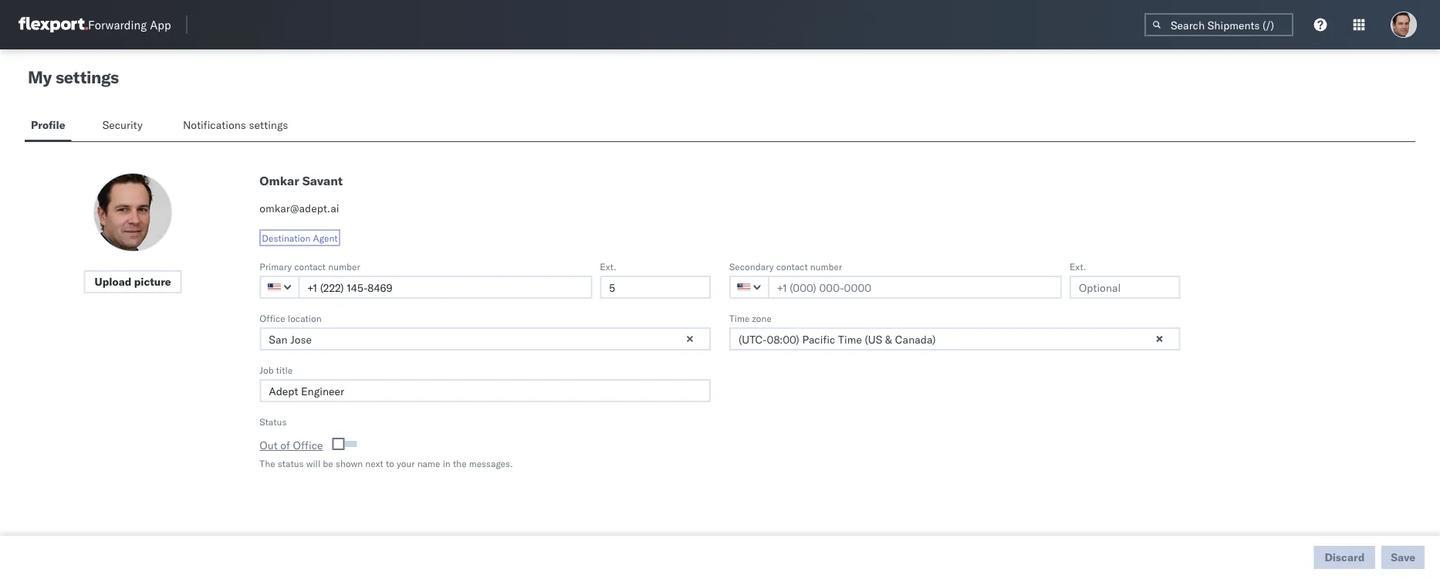 Task type: describe. For each thing, give the bounding box(es) containing it.
1 vertical spatial office
[[293, 439, 323, 452]]

number for primary contact number
[[328, 261, 360, 272]]

profile button
[[25, 111, 72, 141]]

will
[[306, 457, 321, 469]]

my settings
[[28, 66, 119, 88]]

optional telephone field for secondary contact number
[[1070, 276, 1181, 299]]

secondary contact number
[[730, 261, 843, 272]]

omkar
[[260, 173, 299, 188]]

of
[[280, 439, 290, 452]]

United States text field
[[730, 276, 770, 299]]

messages.
[[469, 457, 513, 469]]

upload
[[95, 275, 131, 288]]

agent
[[313, 232, 338, 244]]

forwarding
[[88, 17, 147, 32]]

notifications settings
[[183, 118, 288, 132]]

out of office
[[260, 439, 323, 452]]

forwarding app
[[88, 17, 171, 32]]

ext. for primary contact number
[[600, 261, 617, 272]]

(UTC-08:00) Pacific Time (US & Canada) text field
[[730, 327, 1181, 351]]

time zone
[[730, 312, 772, 324]]

job
[[260, 364, 274, 376]]

contact for secondary
[[777, 261, 808, 272]]

Job title text field
[[260, 379, 711, 402]]

to
[[386, 457, 394, 469]]

office location
[[260, 312, 322, 324]]

the
[[453, 457, 467, 469]]

out
[[260, 439, 278, 452]]

name
[[417, 457, 441, 469]]

be
[[323, 457, 333, 469]]

settings for notifications settings
[[249, 118, 288, 132]]

your
[[397, 457, 415, 469]]

picture
[[134, 275, 171, 288]]

Search Shipments (/) text field
[[1145, 13, 1294, 36]]

savant
[[302, 173, 343, 188]]

optional telephone field for primary contact number
[[600, 276, 711, 299]]

San Jose text field
[[260, 327, 711, 351]]

app
[[150, 17, 171, 32]]

number for secondary contact number
[[811, 261, 843, 272]]

security button
[[96, 111, 152, 141]]



Task type: locate. For each thing, give the bounding box(es) containing it.
None checkbox
[[335, 441, 357, 447]]

notifications settings button
[[177, 111, 301, 141]]

+1 (000) 000-0000 telephone field up san jose text field
[[298, 276, 592, 299]]

0 horizontal spatial office
[[260, 312, 285, 324]]

the
[[260, 457, 275, 469]]

location
[[288, 312, 322, 324]]

1 horizontal spatial number
[[811, 261, 843, 272]]

+1 (000) 000-0000 telephone field for primary contact number
[[298, 276, 592, 299]]

destination agent
[[262, 232, 338, 244]]

security
[[102, 118, 143, 132]]

+1 (000) 000-0000 telephone field
[[298, 276, 592, 299], [768, 276, 1062, 299]]

1 horizontal spatial settings
[[249, 118, 288, 132]]

2 number from the left
[[811, 261, 843, 272]]

0 horizontal spatial number
[[328, 261, 360, 272]]

2 contact from the left
[[777, 261, 808, 272]]

0 horizontal spatial +1 (000) 000-0000 telephone field
[[298, 276, 592, 299]]

shown
[[336, 457, 363, 469]]

settings for my settings
[[56, 66, 119, 88]]

number
[[328, 261, 360, 272], [811, 261, 843, 272]]

settings right the "notifications"
[[249, 118, 288, 132]]

+1 (000) 000-0000 telephone field for secondary contact number
[[768, 276, 1062, 299]]

settings inside button
[[249, 118, 288, 132]]

my
[[28, 66, 52, 88]]

job title
[[260, 364, 293, 376]]

contact
[[294, 261, 326, 272], [777, 261, 808, 272]]

ext. for secondary contact number
[[1070, 261, 1087, 272]]

0 vertical spatial settings
[[56, 66, 119, 88]]

primary contact number
[[260, 261, 360, 272]]

2 +1 (000) 000-0000 telephone field from the left
[[768, 276, 1062, 299]]

1 vertical spatial settings
[[249, 118, 288, 132]]

1 number from the left
[[328, 261, 360, 272]]

contact for primary
[[294, 261, 326, 272]]

Optional telephone field
[[600, 276, 711, 299], [1070, 276, 1181, 299]]

upload picture
[[95, 275, 171, 288]]

zone
[[752, 312, 772, 324]]

2 ext. from the left
[[1070, 261, 1087, 272]]

number down agent
[[328, 261, 360, 272]]

United States text field
[[260, 276, 300, 299]]

time
[[730, 312, 750, 324]]

title
[[276, 364, 293, 376]]

forwarding app link
[[19, 17, 171, 32]]

1 horizontal spatial contact
[[777, 261, 808, 272]]

number right secondary
[[811, 261, 843, 272]]

upload picture button
[[84, 270, 182, 293]]

1 horizontal spatial office
[[293, 439, 323, 452]]

0 horizontal spatial optional telephone field
[[600, 276, 711, 299]]

office
[[260, 312, 285, 324], [293, 439, 323, 452]]

0 horizontal spatial contact
[[294, 261, 326, 272]]

destination
[[262, 232, 311, 244]]

contact right secondary
[[777, 261, 808, 272]]

1 contact from the left
[[294, 261, 326, 272]]

1 ext. from the left
[[600, 261, 617, 272]]

+1 (000) 000-0000 telephone field up (utc-08:00) pacific time (us & canada) text box at the right bottom
[[768, 276, 1062, 299]]

1 horizontal spatial ext.
[[1070, 261, 1087, 272]]

0 vertical spatial office
[[260, 312, 285, 324]]

settings right my
[[56, 66, 119, 88]]

1 +1 (000) 000-0000 telephone field from the left
[[298, 276, 592, 299]]

omkar@adept.ai
[[260, 202, 339, 215]]

profile
[[31, 118, 65, 132]]

0 horizontal spatial ext.
[[600, 261, 617, 272]]

the status will be shown next to your name in the messages.
[[260, 457, 513, 469]]

primary
[[260, 261, 292, 272]]

flexport. image
[[19, 17, 88, 32]]

1 optional telephone field from the left
[[600, 276, 711, 299]]

contact down destination agent
[[294, 261, 326, 272]]

status
[[260, 416, 287, 427]]

status
[[278, 457, 304, 469]]

next
[[365, 457, 384, 469]]

settings
[[56, 66, 119, 88], [249, 118, 288, 132]]

ext.
[[600, 261, 617, 272], [1070, 261, 1087, 272]]

in
[[443, 457, 451, 469]]

omkar savant
[[260, 173, 343, 188]]

office up will
[[293, 439, 323, 452]]

1 horizontal spatial optional telephone field
[[1070, 276, 1181, 299]]

office down united states text field
[[260, 312, 285, 324]]

secondary
[[730, 261, 774, 272]]

1 horizontal spatial +1 (000) 000-0000 telephone field
[[768, 276, 1062, 299]]

2 optional telephone field from the left
[[1070, 276, 1181, 299]]

notifications
[[183, 118, 246, 132]]

0 horizontal spatial settings
[[56, 66, 119, 88]]



Task type: vqa. For each thing, say whether or not it's contained in the screenshot.
will
yes



